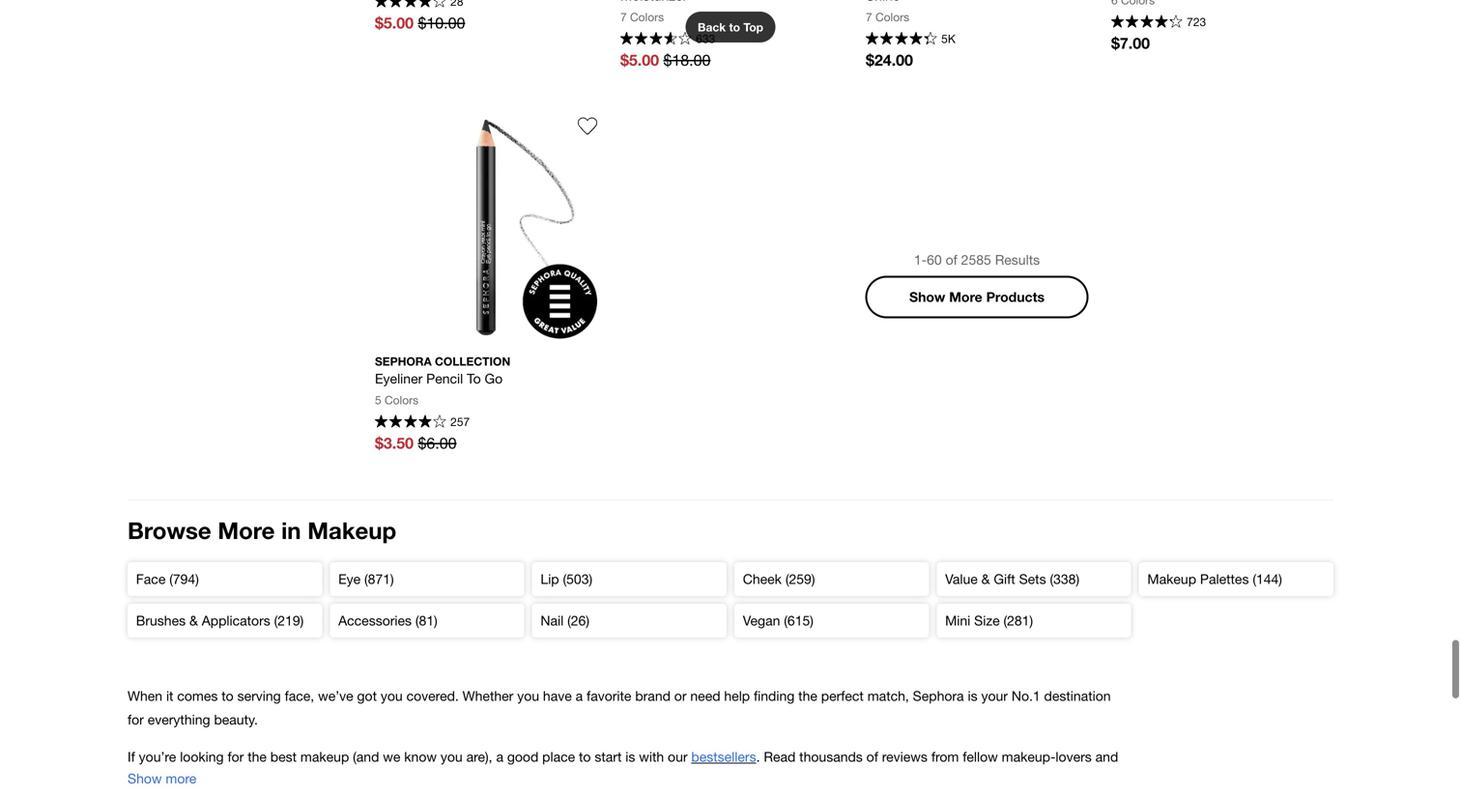 Task type: locate. For each thing, give the bounding box(es) containing it.
nail (26)
[[541, 613, 590, 629]]

1 horizontal spatial perfect
[[822, 688, 864, 704]]

0 vertical spatial your
[[982, 688, 1008, 704]]

0 vertical spatial is
[[968, 688, 978, 704]]

your down best
[[291, 773, 317, 789]]

to
[[729, 20, 741, 34], [222, 688, 234, 704], [579, 749, 591, 765]]

0 vertical spatial $5.00
[[375, 13, 414, 32]]

1 vertical spatial if
[[415, 773, 422, 789]]

vegan
[[743, 613, 781, 629]]

7
[[621, 10, 627, 23], [866, 10, 873, 23]]

makeup-
[[1002, 749, 1056, 765]]

1 horizontal spatial of
[[946, 252, 958, 268]]

colors down eyeliner
[[385, 393, 419, 407]]

1 vertical spatial &
[[189, 613, 198, 629]]

if down the know
[[415, 773, 422, 789]]

2 7 colors from the left
[[866, 10, 910, 23]]

show left the more
[[128, 771, 162, 787]]

1 vertical spatial more
[[218, 517, 275, 544]]

0 vertical spatial for
[[128, 712, 144, 728]]

face
[[136, 571, 166, 587]]

1 horizontal spatial makeup
[[1148, 571, 1197, 587]]

0 horizontal spatial you
[[381, 688, 403, 704]]

makeup up eye
[[308, 517, 397, 544]]

you left are),
[[441, 749, 463, 765]]

when it comes to serving face, we've got you covered. whether you have a favorite brand or need help finding the perfect match, sephora is your no.1 destination for everything beauty.
[[128, 688, 1111, 728]]

2 vertical spatial 4.5 stars element
[[866, 32, 938, 47]]

1 vertical spatial 4.5 stars element
[[1112, 15, 1183, 30]]

4.5 stars element up $24.00
[[866, 32, 938, 47]]

5k
[[942, 32, 956, 45]]

to inside when it comes to serving face, we've got you covered. whether you have a favorite brand or need help finding the perfect match, sephora is your no.1 destination for everything beauty.
[[222, 688, 234, 704]]

7 colors for 5k
[[866, 10, 910, 23]]

whether
[[463, 688, 514, 704]]

0 horizontal spatial more
[[218, 517, 275, 544]]

4.5 stars element up $5.00 $10.00
[[375, 0, 446, 10]]

(281)
[[1004, 613, 1034, 629]]

0 horizontal spatial &
[[189, 613, 198, 629]]

1 horizontal spatial 7
[[866, 10, 873, 23]]

mini
[[946, 613, 971, 629]]

& for brushes
[[189, 613, 198, 629]]

1 vertical spatial you're
[[426, 773, 464, 789]]

collection
[[435, 355, 511, 368]]

1 vertical spatial to
[[222, 688, 234, 704]]

fellow
[[963, 749, 999, 765]]

results
[[996, 252, 1040, 268]]

1 horizontal spatial $5.00
[[621, 51, 659, 69]]

1 7 colors from the left
[[621, 10, 664, 23]]

& for value
[[982, 571, 991, 587]]

1 vertical spatial show
[[128, 771, 162, 787]]

your
[[982, 688, 1008, 704], [291, 773, 317, 789]]

(and
[[353, 749, 379, 765]]

a inside when it comes to serving face, we've got you covered. whether you have a favorite brand or need help finding the perfect match, sephora is your no.1 destination for everything beauty.
[[576, 688, 583, 704]]

0 horizontal spatial 7 colors
[[621, 10, 664, 23]]

accessories
[[338, 613, 412, 629]]

1 horizontal spatial &
[[982, 571, 991, 587]]

of inside ". read thousands of reviews from fellow makeup-lovers and find top rated products for your beauty routine. if you're still having a hard time finding the perfect product, check out our"
[[867, 749, 879, 765]]

0 vertical spatial to
[[729, 20, 741, 34]]

28 reviews element
[[451, 0, 464, 7]]

$5.00
[[375, 13, 414, 32], [621, 51, 659, 69]]

2 horizontal spatial the
[[799, 688, 818, 704]]

1-
[[915, 252, 927, 268]]

good
[[507, 749, 539, 765]]

colors up 3.5 stars element
[[630, 10, 664, 23]]

0 horizontal spatial 4.5 stars element
[[375, 0, 446, 10]]

$3.50
[[375, 434, 414, 452]]

you're down if you're looking for the best makeup (and we know you are), a good place to start is with our bestsellers in the bottom of the page
[[426, 773, 464, 789]]

show
[[910, 289, 946, 305], [128, 771, 162, 787]]

the up thousands at bottom
[[799, 688, 818, 704]]

is right "sephora"
[[968, 688, 978, 704]]

$7.00
[[1112, 34, 1151, 52]]

a left the hard
[[535, 773, 542, 789]]

browse more in makeup
[[128, 517, 397, 544]]

$5.00 down 3.5 stars element
[[621, 51, 659, 69]]

1 horizontal spatial to
[[579, 749, 591, 765]]

0 horizontal spatial your
[[291, 773, 317, 789]]

0 vertical spatial the
[[799, 688, 818, 704]]

0 vertical spatial if
[[128, 749, 135, 765]]

0 horizontal spatial is
[[626, 749, 636, 765]]

more
[[950, 289, 983, 305], [218, 517, 275, 544]]

show more products button
[[866, 276, 1089, 318]]

our right with
[[668, 749, 688, 765]]

0 vertical spatial more
[[950, 289, 983, 305]]

$5.00 for $5.00 $18.00
[[621, 51, 659, 69]]

your inside when it comes to serving face, we've got you covered. whether you have a favorite brand or need help finding the perfect match, sephora is your no.1 destination for everything beauty.
[[982, 688, 1008, 704]]

1 vertical spatial our
[[838, 773, 858, 789]]

thousands
[[800, 749, 863, 765]]

$24.00
[[866, 51, 914, 69]]

nail (26) link
[[532, 604, 727, 638]]

perfect inside when it comes to serving face, we've got you covered. whether you have a favorite brand or need help finding the perfect match, sephora is your no.1 destination for everything beauty.
[[822, 688, 864, 704]]

show for show more products
[[910, 289, 946, 305]]

our
[[668, 749, 688, 765], [838, 773, 858, 789]]

when
[[128, 688, 162, 704]]

1 horizontal spatial 7 colors
[[866, 10, 910, 23]]

7 colors for 633
[[621, 10, 664, 23]]

sign in to love sephora collection - eyeliner pencil to go image
[[578, 116, 598, 136]]

pencil
[[427, 371, 463, 387]]

4.5 stars element
[[375, 0, 446, 10], [1112, 15, 1183, 30], [866, 32, 938, 47]]

to left the top
[[729, 20, 741, 34]]

having
[[491, 773, 531, 789]]

1 horizontal spatial 4.5 stars element
[[866, 32, 938, 47]]

0 vertical spatial &
[[982, 571, 991, 587]]

sephora
[[375, 355, 432, 368]]

back to top button
[[686, 12, 776, 43]]

1 vertical spatial $5.00
[[621, 51, 659, 69]]

7 up $24.00
[[866, 10, 873, 23]]

0 vertical spatial finding
[[754, 688, 795, 704]]

of left the reviews
[[867, 749, 879, 765]]

0 horizontal spatial colors
[[385, 393, 419, 407]]

2 vertical spatial a
[[535, 773, 542, 789]]

0 vertical spatial you're
[[139, 749, 176, 765]]

0 horizontal spatial you're
[[139, 749, 176, 765]]

0 vertical spatial makeup
[[308, 517, 397, 544]]

the inside ". read thousands of reviews from fellow makeup-lovers and find top rated products for your beauty routine. if you're still having a hard time finding the perfect product, check out our"
[[651, 773, 670, 789]]

eye (871) link
[[330, 563, 525, 596]]

colors for 5k
[[876, 10, 910, 23]]

0 vertical spatial a
[[576, 688, 583, 704]]

gift
[[994, 571, 1016, 587]]

best
[[271, 749, 297, 765]]

0 horizontal spatial for
[[128, 712, 144, 728]]

you
[[381, 688, 403, 704], [517, 688, 540, 704], [441, 749, 463, 765]]

0 horizontal spatial perfect
[[674, 773, 717, 789]]

the
[[799, 688, 818, 704], [248, 749, 267, 765], [651, 773, 670, 789]]

0 vertical spatial show
[[910, 289, 946, 305]]

2 horizontal spatial for
[[271, 773, 287, 789]]

723 reviews element
[[1187, 15, 1207, 29]]

colors inside sephora collection eyeliner pencil to go 5 colors
[[385, 393, 419, 407]]

makeup palettes (144)
[[1148, 571, 1283, 587]]

is
[[968, 688, 978, 704], [626, 749, 636, 765]]

(219)
[[274, 613, 304, 629]]

2 vertical spatial the
[[651, 773, 670, 789]]

show down 1-
[[910, 289, 946, 305]]

the down with
[[651, 773, 670, 789]]

you left have
[[517, 688, 540, 704]]

7 colors up $24.00
[[866, 10, 910, 23]]

0 horizontal spatial a
[[496, 749, 504, 765]]

0 horizontal spatial show
[[128, 771, 162, 787]]

your left no.1
[[982, 688, 1008, 704]]

with
[[639, 749, 664, 765]]

colors up $24.00
[[876, 10, 910, 23]]

for down best
[[271, 773, 287, 789]]

the left best
[[248, 749, 267, 765]]

for inside when it comes to serving face, we've got you covered. whether you have a favorite brand or need help finding the perfect match, sephora is your no.1 destination for everything beauty.
[[128, 712, 144, 728]]

$18.00
[[664, 51, 711, 69]]

a right are),
[[496, 749, 504, 765]]

if up find
[[128, 749, 135, 765]]

0 horizontal spatial finding
[[607, 773, 647, 789]]

.
[[757, 749, 760, 765]]

2 7 from the left
[[866, 10, 873, 23]]

1 horizontal spatial is
[[968, 688, 978, 704]]

(615)
[[784, 613, 814, 629]]

for inside ". read thousands of reviews from fellow makeup-lovers and find top rated products for your beauty routine. if you're still having a hard time finding the perfect product, check out our"
[[271, 773, 287, 789]]

& right brushes
[[189, 613, 198, 629]]

1 vertical spatial a
[[496, 749, 504, 765]]

perfect left 'match,'
[[822, 688, 864, 704]]

perfect down bestsellers
[[674, 773, 717, 789]]

to up beauty.
[[222, 688, 234, 704]]

0 horizontal spatial $5.00
[[375, 13, 414, 32]]

covered.
[[407, 688, 459, 704]]

1 vertical spatial perfect
[[674, 773, 717, 789]]

(871)
[[365, 571, 394, 587]]

1 horizontal spatial colors
[[630, 10, 664, 23]]

1 horizontal spatial for
[[228, 749, 244, 765]]

check
[[775, 773, 811, 789]]

1 vertical spatial your
[[291, 773, 317, 789]]

is left with
[[626, 749, 636, 765]]

2 horizontal spatial colors
[[876, 10, 910, 23]]

our right out
[[838, 773, 858, 789]]

more for products
[[950, 289, 983, 305]]

you right the got in the left bottom of the page
[[381, 688, 403, 704]]

for
[[128, 712, 144, 728], [228, 749, 244, 765], [271, 773, 287, 789]]

you're up show more
[[139, 749, 176, 765]]

2 horizontal spatial a
[[576, 688, 583, 704]]

1 horizontal spatial if
[[415, 773, 422, 789]]

start
[[595, 749, 622, 765]]

makeup palettes (144) link
[[1140, 563, 1334, 596]]

finding down start at bottom left
[[607, 773, 647, 789]]

2 horizontal spatial to
[[729, 20, 741, 34]]

$5.00 left $10.00 in the left top of the page
[[375, 13, 414, 32]]

1 horizontal spatial a
[[535, 773, 542, 789]]

accessories (81) link
[[330, 604, 525, 638]]

0 horizontal spatial of
[[867, 749, 879, 765]]

1 vertical spatial finding
[[607, 773, 647, 789]]

1 horizontal spatial your
[[982, 688, 1008, 704]]

2 horizontal spatial 4.5 stars element
[[1112, 15, 1183, 30]]

1 7 from the left
[[621, 10, 627, 23]]

finding
[[754, 688, 795, 704], [607, 773, 647, 789]]

2 vertical spatial for
[[271, 773, 287, 789]]

1 horizontal spatial our
[[838, 773, 858, 789]]

more inside button
[[950, 289, 983, 305]]

makeup left palettes
[[1148, 571, 1197, 587]]

more left in
[[218, 517, 275, 544]]

7 up 3.5 stars element
[[621, 10, 627, 23]]

1 horizontal spatial you
[[441, 749, 463, 765]]

show more products
[[910, 289, 1045, 305]]

finding right help
[[754, 688, 795, 704]]

a right have
[[576, 688, 583, 704]]

7 colors up 3.5 stars element
[[621, 10, 664, 23]]

lip
[[541, 571, 559, 587]]

is inside when it comes to serving face, we've got you covered. whether you have a favorite brand or need help finding the perfect match, sephora is your no.1 destination for everything beauty.
[[968, 688, 978, 704]]

1 horizontal spatial you're
[[426, 773, 464, 789]]

a inside ". read thousands of reviews from fellow makeup-lovers and find top rated products for your beauty routine. if you're still having a hard time finding the perfect product, check out our"
[[535, 773, 542, 789]]

more down 2585
[[950, 289, 983, 305]]

of right 60
[[946, 252, 958, 268]]

1 horizontal spatial the
[[651, 773, 670, 789]]

0 horizontal spatial to
[[222, 688, 234, 704]]

perfect
[[822, 688, 864, 704], [674, 773, 717, 789]]

4.5 stars element up $7.00
[[1112, 15, 1183, 30]]

0 vertical spatial perfect
[[822, 688, 864, 704]]

1 vertical spatial of
[[867, 749, 879, 765]]

we
[[383, 749, 401, 765]]

to left start at bottom left
[[579, 749, 591, 765]]

0 horizontal spatial the
[[248, 749, 267, 765]]

1 horizontal spatial more
[[950, 289, 983, 305]]

accessories (81)
[[338, 613, 438, 629]]

our inside ". read thousands of reviews from fellow makeup-lovers and find top rated products for your beauty routine. if you're still having a hard time finding the perfect product, check out our"
[[838, 773, 858, 789]]

for up products at bottom
[[228, 749, 244, 765]]

1 horizontal spatial finding
[[754, 688, 795, 704]]

0 vertical spatial our
[[668, 749, 688, 765]]

0 horizontal spatial 7
[[621, 10, 627, 23]]

colors
[[630, 10, 664, 23], [876, 10, 910, 23], [385, 393, 419, 407]]

1 horizontal spatial show
[[910, 289, 946, 305]]

& left gift
[[982, 571, 991, 587]]

for down when
[[128, 712, 144, 728]]

if
[[128, 749, 135, 765], [415, 773, 422, 789]]

sephora collection eyeliner pencil to go 5 colors
[[375, 355, 511, 407]]

you're
[[139, 749, 176, 765], [426, 773, 464, 789]]

$6.00
[[418, 434, 457, 452]]

eye (871)
[[338, 571, 394, 587]]



Task type: vqa. For each thing, say whether or not it's contained in the screenshot.
the topmost value)
no



Task type: describe. For each thing, give the bounding box(es) containing it.
5k reviews element
[[942, 32, 956, 45]]

know
[[404, 749, 437, 765]]

cheek (259) link
[[735, 563, 929, 596]]

eyeliner
[[375, 371, 423, 387]]

show more button
[[120, 760, 204, 796]]

to inside 'button'
[[729, 20, 741, 34]]

comes
[[177, 688, 218, 704]]

products
[[213, 773, 267, 789]]

hard
[[546, 773, 573, 789]]

633 reviews element
[[696, 32, 716, 45]]

beauty
[[321, 773, 362, 789]]

mini size (281) link
[[937, 604, 1132, 638]]

$5.00 for $5.00 $10.00
[[375, 13, 414, 32]]

723
[[1187, 15, 1207, 29]]

to
[[467, 371, 481, 387]]

$5.00 $18.00
[[621, 51, 711, 69]]

lip (503) link
[[532, 563, 727, 596]]

cheek (259)
[[743, 571, 815, 587]]

need
[[691, 688, 721, 704]]

find
[[128, 773, 150, 789]]

more
[[166, 771, 197, 787]]

show for show more
[[128, 771, 162, 787]]

go
[[485, 371, 503, 387]]

top
[[154, 773, 174, 789]]

633
[[696, 32, 716, 45]]

4.5 stars element for 5k
[[866, 32, 938, 47]]

mini size (281)
[[946, 613, 1034, 629]]

1-60 of 2585 results
[[915, 252, 1040, 268]]

1 vertical spatial for
[[228, 749, 244, 765]]

in
[[281, 517, 301, 544]]

4.5 stars element for 723
[[1112, 15, 1183, 30]]

you're inside ". read thousands of reviews from fellow makeup-lovers and find top rated products for your beauty routine. if you're still having a hard time finding the perfect product, check out our"
[[426, 773, 464, 789]]

1 vertical spatial the
[[248, 749, 267, 765]]

(503)
[[563, 571, 593, 587]]

reviews
[[882, 749, 928, 765]]

value
[[946, 571, 978, 587]]

no.1
[[1012, 688, 1041, 704]]

(144)
[[1253, 571, 1283, 587]]

finding inside when it comes to serving face, we've got you covered. whether you have a favorite brand or need help finding the perfect match, sephora is your no.1 destination for everything beauty.
[[754, 688, 795, 704]]

face (794) link
[[128, 563, 322, 596]]

match,
[[868, 688, 910, 704]]

vegan (615)
[[743, 613, 814, 629]]

0 horizontal spatial if
[[128, 749, 135, 765]]

have
[[543, 688, 572, 704]]

1 vertical spatial is
[[626, 749, 636, 765]]

nail
[[541, 613, 564, 629]]

it
[[166, 688, 174, 704]]

60
[[927, 252, 942, 268]]

more for in
[[218, 517, 275, 544]]

(338)
[[1050, 571, 1080, 587]]

$5.00 $10.00
[[375, 13, 465, 32]]

5
[[375, 393, 382, 407]]

257
[[451, 415, 470, 429]]

value & gift sets (338) link
[[937, 563, 1132, 596]]

2 horizontal spatial you
[[517, 688, 540, 704]]

vegan (615) link
[[735, 604, 929, 638]]

7 for 633
[[621, 10, 627, 23]]

finding inside ". read thousands of reviews from fellow makeup-lovers and find top rated products for your beauty routine. if you're still having a hard time finding the perfect product, check out our"
[[607, 773, 647, 789]]

help
[[725, 688, 750, 704]]

brushes & applicators (219)
[[136, 613, 304, 629]]

sephora collection - eyeliner pencil to go image
[[375, 116, 598, 339]]

$3.50 $6.00
[[375, 434, 457, 452]]

time
[[577, 773, 603, 789]]

0 horizontal spatial makeup
[[308, 517, 397, 544]]

bestsellers
[[692, 749, 757, 765]]

if inside ". read thousands of reviews from fellow makeup-lovers and find top rated products for your beauty routine. if you're still having a hard time finding the perfect product, check out our"
[[415, 773, 422, 789]]

are),
[[467, 749, 493, 765]]

palettes
[[1201, 571, 1250, 587]]

serving
[[237, 688, 281, 704]]

eye
[[338, 571, 361, 587]]

we've
[[318, 688, 354, 704]]

cheek
[[743, 571, 782, 587]]

(259)
[[786, 571, 815, 587]]

lovers
[[1056, 749, 1092, 765]]

sephora
[[913, 688, 965, 704]]

perfect inside ". read thousands of reviews from fellow makeup-lovers and find top rated products for your beauty routine. if you're still having a hard time finding the perfect product, check out our"
[[674, 773, 717, 789]]

your inside ". read thousands of reviews from fellow makeup-lovers and find top rated products for your beauty routine. if you're still having a hard time finding the perfect product, check out our"
[[291, 773, 317, 789]]

sets
[[1020, 571, 1047, 587]]

from
[[932, 749, 959, 765]]

favorite
[[587, 688, 632, 704]]

colors for 633
[[630, 10, 664, 23]]

routine.
[[366, 773, 411, 789]]

1 vertical spatial makeup
[[1148, 571, 1197, 587]]

beauty.
[[214, 712, 258, 728]]

3.5 stars element
[[621, 32, 692, 47]]

products
[[987, 289, 1045, 305]]

brushes & applicators (219) link
[[128, 604, 322, 638]]

top
[[744, 20, 764, 34]]

face,
[[285, 688, 314, 704]]

(81)
[[416, 613, 438, 629]]

rated
[[178, 773, 209, 789]]

0 horizontal spatial our
[[668, 749, 688, 765]]

0 vertical spatial 4.5 stars element
[[375, 0, 446, 10]]

0 vertical spatial of
[[946, 252, 958, 268]]

257 reviews element
[[451, 415, 470, 429]]

brand
[[636, 688, 671, 704]]

destination
[[1045, 688, 1111, 704]]

2 vertical spatial to
[[579, 749, 591, 765]]

place
[[543, 749, 575, 765]]

$10.00
[[418, 14, 465, 32]]

back
[[698, 20, 726, 34]]

got
[[357, 688, 377, 704]]

7 for 5k
[[866, 10, 873, 23]]

makeup
[[301, 749, 349, 765]]

brushes
[[136, 613, 186, 629]]

4 stars element
[[375, 415, 446, 431]]

read
[[764, 749, 796, 765]]

the inside when it comes to serving face, we've got you covered. whether you have a favorite brand or need help finding the perfect match, sephora is your no.1 destination for everything beauty.
[[799, 688, 818, 704]]

applicators
[[202, 613, 270, 629]]

still
[[467, 773, 487, 789]]

value & gift sets (338)
[[946, 571, 1080, 587]]

everything
[[148, 712, 210, 728]]



